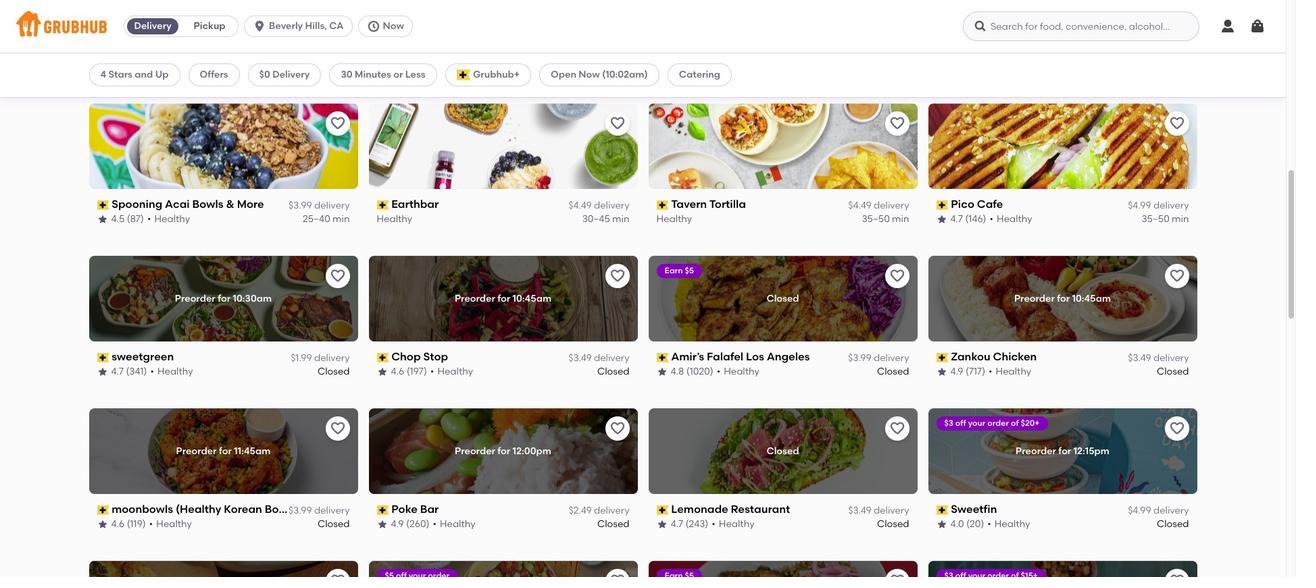 Task type: describe. For each thing, give the bounding box(es) containing it.
(30)
[[124, 61, 142, 72]]

order
[[987, 419, 1009, 429]]

$3.49 for lemonade restaurant
[[848, 505, 871, 517]]

$3.99 delivery for amir's falafel los angeles
[[848, 352, 909, 364]]

minutes
[[355, 69, 391, 80]]

10:45am for zankou chicken
[[1072, 293, 1111, 305]]

4.5
[[111, 214, 125, 225]]

for for moonbowls (healthy korean bowls - 3rd st.)
[[219, 446, 232, 457]]

(255)
[[686, 61, 709, 72]]

$0 delivery
[[259, 69, 310, 80]]

off
[[955, 419, 966, 429]]

delivery for rawberri
[[874, 47, 909, 59]]

$4.99 for sweetfin
[[1128, 505, 1151, 517]]

(1020)
[[686, 366, 713, 378]]

salad
[[532, 46, 563, 58]]

4.0
[[950, 519, 964, 530]]

4.9 (260)
[[391, 519, 429, 530]]

subscription pass image for greenleaf kitchen and cocktails
[[97, 48, 109, 57]]

1 horizontal spatial bar
[[609, 46, 627, 58]]

spooning acai bowls & more
[[112, 198, 264, 211]]

1 horizontal spatial delivery
[[272, 69, 310, 80]]

4.5 (87)
[[111, 214, 144, 225]]

subscription pass image for mrs. winston's - l.a.'s best salad & juice bar (century city)
[[377, 48, 389, 57]]

$3.49 for zankou chicken
[[1128, 352, 1151, 364]]

tavern tortilla
[[671, 198, 746, 211]]

subscription pass image for moonbowls (healthy korean bowls - 3rd st.)
[[97, 506, 109, 515]]

$3.49 delivery for lemonade restaurant
[[848, 505, 909, 517]]

$3.99 delivery for spooning acai bowls & more
[[289, 200, 350, 211]]

healthy for mrs. winston's - l.a.'s best salad & juice bar (century city)
[[435, 61, 470, 72]]

10:45am for chop stop
[[513, 293, 551, 305]]

30–45 for l.a.'s
[[582, 61, 610, 72]]

save this restaurant image for spooning acai bowls & more
[[329, 116, 346, 132]]

35–50 for tavern tortilla
[[862, 214, 890, 225]]

mrs.
[[391, 46, 413, 58]]

more
[[237, 198, 264, 211]]

delivery for zankou chicken
[[1153, 352, 1189, 364]]

delivery for mrs. winston's - l.a.'s best salad & juice bar (century city)
[[594, 47, 629, 59]]

4.1 (30)
[[111, 61, 142, 72]]

• for moonbowls (healthy korean bowls - 3rd st.)
[[149, 519, 153, 530]]

subscription pass image for tavern tortilla
[[656, 201, 668, 210]]

save this restaurant image for sweetgreen
[[329, 268, 346, 285]]

4.7 (146)
[[950, 214, 986, 225]]

grubhub plus flag logo image
[[457, 70, 470, 81]]

healthy for zankou chicken
[[996, 366, 1031, 378]]

closed for poke bar
[[597, 519, 629, 530]]

$4.49 for tortilla
[[848, 200, 871, 211]]

4.9 (717)
[[950, 366, 985, 378]]

0 vertical spatial cafe
[[951, 46, 977, 58]]

star icon image for chop stop
[[377, 367, 388, 378]]

(146)
[[965, 214, 986, 225]]

4.6 (119)
[[111, 519, 146, 530]]

korean
[[224, 504, 262, 516]]

greenleaf
[[112, 46, 165, 58]]

chop
[[391, 351, 421, 364]]

star icon image for mrs. winston's - l.a.'s best salad & juice bar (century city)
[[377, 62, 388, 73]]

your
[[968, 419, 986, 429]]

los
[[746, 351, 764, 364]]

$20+
[[1021, 419, 1040, 429]]

chop stop
[[391, 351, 448, 364]]

healthy for greenleaf kitchen and cocktails
[[153, 61, 188, 72]]

delivery for earthbar
[[594, 200, 629, 211]]

(healthy
[[176, 504, 221, 516]]

$1.99 delivery
[[291, 352, 350, 364]]

0 vertical spatial -
[[469, 46, 474, 58]]

4.9 for zankou chicken
[[950, 366, 963, 378]]

subscription pass image for pico cafe
[[936, 201, 948, 210]]

4.9 for poke bar
[[391, 519, 404, 530]]

$3.49 delivery for chop stop
[[568, 352, 629, 364]]

$3.99 for amir's falafel los angeles
[[848, 352, 871, 364]]

amir's falafel los angeles
[[671, 351, 810, 364]]

sweetfin
[[951, 504, 997, 516]]

preorder for chop stop
[[455, 293, 495, 305]]

$5
[[685, 266, 694, 276]]

earn $5
[[665, 266, 694, 276]]

kitchen
[[167, 46, 208, 58]]

sweetgreen
[[112, 351, 174, 364]]

(341)
[[126, 366, 147, 378]]

0 vertical spatial &
[[566, 46, 574, 58]]

4.8 (1020)
[[671, 366, 713, 378]]

healthy for sweetfin
[[995, 519, 1030, 530]]

amir's
[[671, 351, 704, 364]]

cafe landwer
[[951, 46, 1026, 58]]

save this restaurant image for earthbar
[[609, 116, 625, 132]]

1 vertical spatial cafe
[[977, 198, 1003, 211]]

4.3 for 4.3 (63)
[[391, 61, 404, 72]]

less
[[405, 69, 425, 80]]

star icon image for spooning acai bowls & more
[[97, 214, 108, 225]]

10:30am
[[233, 293, 272, 305]]

tortilla
[[709, 198, 746, 211]]

ca
[[329, 20, 344, 32]]

closed for sweetfin
[[1157, 519, 1189, 530]]

Search for food, convenience, alcohol... search field
[[963, 11, 1199, 41]]

delivery for spooning acai bowls & more
[[314, 200, 350, 211]]

now button
[[358, 16, 418, 37]]

(century
[[630, 46, 677, 58]]

• for zankou chicken
[[989, 366, 992, 378]]

tavern tortilla  logo image
[[648, 104, 917, 190]]

$4.99 delivery for pico cafe
[[1128, 200, 1189, 211]]

cocktails
[[234, 46, 285, 58]]

closed for chop stop
[[597, 366, 629, 378]]

and for up
[[135, 69, 153, 80]]

landwer
[[980, 46, 1026, 58]]

• for chop stop
[[430, 366, 434, 378]]

falafel
[[707, 351, 743, 364]]

for for sweetgreen
[[218, 293, 230, 305]]

pico
[[951, 198, 974, 211]]

35–50 for pico cafe
[[1142, 214, 1170, 225]]

delivery for moonbowls (healthy korean bowls - 3rd st.)
[[314, 505, 350, 517]]

subscription pass image for spooning acai bowls & more
[[97, 201, 109, 210]]

healthy for pico cafe
[[997, 214, 1032, 225]]

min for tortilla
[[892, 214, 909, 225]]

subscription pass image for poke bar
[[377, 506, 389, 515]]

star icon image down (century on the top
[[656, 62, 667, 73]]

min for acai
[[333, 214, 350, 225]]

12:00pm
[[513, 446, 551, 457]]

preorder for sweetgreen
[[175, 293, 215, 305]]

stars
[[108, 69, 132, 80]]

delivery for pico cafe
[[1153, 200, 1189, 211]]

and for cocktails
[[211, 46, 232, 58]]

acai
[[165, 198, 190, 211]]

(260)
[[406, 519, 429, 530]]

30
[[341, 69, 353, 80]]

• healthy for poke bar
[[433, 519, 475, 530]]

closed for lemonade restaurant
[[877, 519, 909, 530]]

subscription pass image for chop stop
[[377, 353, 389, 363]]

• for pico cafe
[[990, 214, 993, 225]]

delivery for poke bar
[[594, 505, 629, 517]]

preorder for 12:15pm
[[1016, 446, 1110, 457]]

star icon image for greenleaf kitchen and cocktails
[[97, 62, 108, 73]]

• for mrs. winston's - l.a.'s best salad & juice bar (century city)
[[427, 61, 431, 72]]

0 horizontal spatial bar
[[420, 504, 439, 516]]

subscription pass image for earthbar
[[377, 201, 389, 210]]

earn
[[665, 266, 683, 276]]

main navigation navigation
[[0, 0, 1286, 53]]

delivery for chop stop
[[594, 352, 629, 364]]

$3.49 delivery for rawberri
[[848, 47, 909, 59]]

preorder for 10:30am
[[175, 293, 272, 305]]

healthy for moonbowls (healthy korean bowls - 3rd st.)
[[156, 519, 192, 530]]

delivery inside button
[[134, 20, 171, 32]]

save this restaurant image for zankou chicken
[[1169, 268, 1185, 285]]

min for winston's
[[612, 61, 629, 72]]

l.a.'s
[[477, 46, 503, 58]]

mrs. winston's - l.a.'s best salad & juice bar (century city)
[[391, 46, 705, 58]]

4.0 (20)
[[950, 519, 984, 530]]

$4.49 for landwer
[[1128, 47, 1151, 59]]

best
[[506, 46, 529, 58]]

4.7 for lemonade restaurant
[[671, 519, 683, 530]]

preorder for poke bar
[[455, 446, 495, 457]]

poke bar
[[391, 504, 439, 516]]

4
[[100, 69, 106, 80]]

tavern
[[671, 198, 707, 211]]

• for amir's falafel los angeles
[[717, 366, 720, 378]]



Task type: locate. For each thing, give the bounding box(es) containing it.
and up offers
[[211, 46, 232, 58]]

healthy right (255)
[[720, 61, 755, 72]]

grubhub+
[[473, 69, 520, 80]]

$3 off your order of $20+
[[944, 419, 1040, 429]]

preorder for 12:00pm
[[455, 446, 551, 457]]

1 vertical spatial delivery
[[272, 69, 310, 80]]

• healthy for sweetfin
[[987, 519, 1030, 530]]

svg image right ca
[[367, 20, 380, 33]]

subscription pass image for rawberri
[[656, 48, 668, 57]]

spooning
[[112, 198, 162, 211]]

healthy right the (146)
[[997, 214, 1032, 225]]

1 horizontal spatial 4.3
[[671, 61, 684, 72]]

35–50 min for cafe
[[1142, 214, 1189, 225]]

star icon image for lemonade restaurant
[[656, 520, 667, 530]]

4.6 left (119)
[[111, 519, 125, 530]]

$3.49
[[848, 47, 871, 59], [568, 352, 592, 364], [1128, 352, 1151, 364], [848, 505, 871, 517]]

star icon image left 4.7 (146)
[[936, 214, 947, 225]]

0 horizontal spatial 4.3
[[391, 61, 404, 72]]

preorder for zankou chicken
[[1014, 293, 1055, 305]]

3rd
[[306, 504, 323, 516]]

pico cafe
[[951, 198, 1003, 211]]

subscription pass image left spooning
[[97, 201, 109, 210]]

1 horizontal spatial bowls
[[265, 504, 296, 516]]

cafe up the (146)
[[977, 198, 1003, 211]]

(717)
[[966, 366, 985, 378]]

0 vertical spatial 4.6
[[391, 366, 404, 378]]

• healthy for sweetgreen
[[150, 366, 193, 378]]

$4.49 delivery for winston's
[[568, 47, 629, 59]]

subscription pass image for lemonade restaurant
[[656, 506, 668, 515]]

4.9 down poke
[[391, 519, 404, 530]]

star icon image left 4.8
[[656, 367, 667, 378]]

preorder for 10:45am for chop stop
[[455, 293, 551, 305]]

open
[[551, 69, 576, 80]]

star icon image for pico cafe
[[936, 214, 947, 225]]

svg image
[[1249, 18, 1266, 34], [253, 20, 266, 33], [367, 20, 380, 33], [974, 20, 987, 33]]

catering
[[679, 69, 720, 80]]

4.3 down mrs.
[[391, 61, 404, 72]]

• right '(243)'
[[712, 519, 716, 530]]

2 preorder for 10:45am from the left
[[1014, 293, 1111, 305]]

subscription pass image left cafe landwer
[[936, 48, 948, 57]]

healthy right (260)
[[440, 519, 475, 530]]

subscription pass image for amir's falafel los angeles
[[656, 353, 668, 363]]

subscription pass image left the city) in the right of the page
[[656, 48, 668, 57]]

2 10:45am from the left
[[1072, 293, 1111, 305]]

delivery
[[314, 47, 350, 59], [594, 47, 629, 59], [874, 47, 909, 59], [1153, 47, 1189, 59], [314, 200, 350, 211], [594, 200, 629, 211], [874, 200, 909, 211], [1153, 200, 1189, 211], [314, 352, 350, 364], [594, 352, 629, 364], [874, 352, 909, 364], [1153, 352, 1189, 364], [314, 505, 350, 517], [594, 505, 629, 517], [874, 505, 909, 517], [1153, 505, 1189, 517]]

moonbowls
[[112, 504, 173, 516]]

cafe
[[951, 46, 977, 58], [977, 198, 1003, 211]]

1 35–50 min from the left
[[862, 214, 909, 225]]

2 4.3 from the left
[[671, 61, 684, 72]]

subscription pass image for cafe landwer
[[936, 48, 948, 57]]

subscription pass image left sweetfin
[[936, 506, 948, 515]]

min for cafe
[[1172, 214, 1189, 225]]

healthy down "(healthy"
[[156, 519, 192, 530]]

$4.49 delivery for tortilla
[[848, 200, 909, 211]]

1 35–50 from the left
[[862, 214, 890, 225]]

pico cafe logo image
[[928, 104, 1197, 190]]

4.6 for chop stop
[[391, 366, 404, 378]]

• healthy down amir's falafel los angeles
[[717, 366, 759, 378]]

lemonade restaurant
[[671, 504, 790, 516]]

svg image right svg icon on the top
[[1249, 18, 1266, 34]]

save this restaurant image
[[889, 116, 905, 132], [609, 268, 625, 285], [329, 421, 346, 437], [609, 421, 625, 437], [1169, 421, 1185, 437], [329, 574, 346, 578], [609, 574, 625, 578], [1169, 574, 1185, 578]]

• healthy for amir's falafel los angeles
[[717, 366, 759, 378]]

4.1
[[111, 61, 122, 72]]

4.7 left '(243)'
[[671, 519, 683, 530]]

and left up
[[135, 69, 153, 80]]

$4.99 delivery
[[1128, 200, 1189, 211], [1128, 505, 1189, 517]]

1 vertical spatial 4.9
[[391, 519, 404, 530]]

cafe left landwer
[[951, 46, 977, 58]]

1 horizontal spatial &
[[566, 46, 574, 58]]

svg image inside now 'button'
[[367, 20, 380, 33]]

st.)
[[326, 504, 344, 516]]

for for sweetfin
[[1058, 446, 1071, 457]]

star icon image for moonbowls (healthy korean bowls - 3rd st.)
[[97, 520, 108, 530]]

1 horizontal spatial 4.7
[[671, 519, 683, 530]]

delivery for lemonade restaurant
[[874, 505, 909, 517]]

subscription pass image for sweetgreen
[[97, 353, 109, 363]]

0 horizontal spatial 4.6
[[111, 519, 125, 530]]

star icon image left 4.6 (197)
[[377, 367, 388, 378]]

closed for sweetgreen
[[318, 366, 350, 378]]

healthy for chop stop
[[437, 366, 473, 378]]

• for sweetfin
[[987, 519, 991, 530]]

or
[[393, 69, 403, 80]]

1 horizontal spatial preorder for 10:45am
[[1014, 293, 1111, 305]]

0 vertical spatial $4.99 delivery
[[1128, 200, 1189, 211]]

0 horizontal spatial preorder for 10:45am
[[455, 293, 551, 305]]

now
[[383, 20, 404, 32], [579, 69, 600, 80]]

• right (341) on the bottom left of page
[[150, 366, 154, 378]]

$3.99 for spooning acai bowls & more
[[289, 200, 312, 211]]

now down juice
[[579, 69, 600, 80]]

$4.49 delivery
[[568, 47, 629, 59], [1128, 47, 1189, 59], [568, 200, 629, 211], [848, 200, 909, 211]]

• healthy right (255)
[[713, 61, 755, 72]]

lemonade
[[671, 504, 728, 516]]

healthy down amir's falafel los angeles
[[724, 366, 759, 378]]

city)
[[679, 46, 705, 58]]

subscription pass image left tavern
[[656, 201, 668, 210]]

subscription pass image
[[377, 48, 389, 57], [656, 48, 668, 57], [936, 48, 948, 57], [97, 201, 109, 210], [936, 201, 948, 210], [97, 353, 109, 363], [377, 353, 389, 363], [936, 506, 948, 515]]

1 vertical spatial now
[[579, 69, 600, 80]]

subscription pass image left poke
[[377, 506, 389, 515]]

• for poke bar
[[433, 519, 437, 530]]

star icon image left 4.7 (341)
[[97, 367, 108, 378]]

4.7 (243)
[[671, 519, 708, 530]]

healthy for spooning acai bowls & more
[[154, 214, 190, 225]]

1 vertical spatial &
[[226, 198, 234, 211]]

& left juice
[[566, 46, 574, 58]]

4.3 for 4.3 (255)
[[671, 61, 684, 72]]

1 horizontal spatial -
[[469, 46, 474, 58]]

• for greenleaf kitchen and cocktails
[[146, 61, 149, 72]]

1 horizontal spatial 10:45am
[[1072, 293, 1111, 305]]

0 horizontal spatial bowls
[[192, 198, 223, 211]]

$3.49 delivery for zankou chicken
[[1128, 352, 1189, 364]]

• right (260)
[[433, 519, 437, 530]]

healthy for poke bar
[[440, 519, 475, 530]]

$3.99 for moonbowls (healthy korean bowls - 3rd st.)
[[289, 505, 312, 517]]

1 horizontal spatial and
[[211, 46, 232, 58]]

star icon image for amir's falafel los angeles
[[656, 367, 667, 378]]

stop
[[423, 351, 448, 364]]

0 vertical spatial 4.7
[[950, 214, 963, 225]]

• right (119)
[[149, 519, 153, 530]]

1 horizontal spatial 35–50 min
[[1142, 214, 1189, 225]]

• healthy for spooning acai bowls & more
[[147, 214, 190, 225]]

• healthy down stop
[[430, 366, 473, 378]]

rawberri
[[671, 46, 720, 58]]

bowls right acai
[[192, 198, 223, 211]]

subscription pass image left chop
[[377, 353, 389, 363]]

subscription pass image left mrs.
[[377, 48, 389, 57]]

$4.99 delivery for sweetfin
[[1128, 505, 1189, 517]]

healthy down earthbar
[[377, 214, 412, 225]]

preorder for 11:45am
[[176, 446, 271, 457]]

$3
[[944, 419, 953, 429]]

0 horizontal spatial 4.7
[[111, 366, 124, 378]]

hills,
[[305, 20, 327, 32]]

$0
[[259, 69, 270, 80]]

angeles
[[767, 351, 810, 364]]

delivery for cafe landwer
[[1153, 47, 1189, 59]]

0 horizontal spatial now
[[383, 20, 404, 32]]

moonbowls (healthy korean bowls - 3rd st.)
[[112, 504, 344, 516]]

4.7 for pico cafe
[[950, 214, 963, 225]]

delivery for sweetgreen
[[314, 352, 350, 364]]

• right (63)
[[427, 61, 431, 72]]

• healthy down "(healthy"
[[149, 519, 192, 530]]

1 vertical spatial 4.7
[[111, 366, 124, 378]]

healthy down kitchen
[[153, 61, 188, 72]]

2 35–50 from the left
[[1142, 214, 1170, 225]]

svg image up cafe landwer
[[974, 20, 987, 33]]

12:15pm
[[1073, 446, 1110, 457]]

1 10:45am from the left
[[513, 293, 551, 305]]

star icon image left the 4.6 (119)
[[97, 520, 108, 530]]

subscription pass image left 'moonbowls'
[[97, 506, 109, 515]]

2 35–50 min from the left
[[1142, 214, 1189, 225]]

beverly hills, ca button
[[244, 16, 358, 37]]

1 horizontal spatial 35–50
[[1142, 214, 1170, 225]]

healthy down stop
[[437, 366, 473, 378]]

(243)
[[685, 519, 708, 530]]

bar up (260)
[[420, 504, 439, 516]]

beverly hills, ca
[[269, 20, 344, 32]]

restaurant
[[731, 504, 790, 516]]

0 horizontal spatial 35–50
[[862, 214, 890, 225]]

0 horizontal spatial &
[[226, 198, 234, 211]]

• healthy down chicken
[[989, 366, 1031, 378]]

bar up (10:02am)
[[609, 46, 627, 58]]

healthy down tavern
[[656, 214, 692, 225]]

for for poke bar
[[498, 446, 510, 457]]

pickup
[[194, 20, 225, 32]]

0 vertical spatial now
[[383, 20, 404, 32]]

4.6 (197)
[[391, 366, 427, 378]]

min for kitchen
[[333, 61, 350, 72]]

1 vertical spatial $4.99
[[1128, 505, 1151, 517]]

• healthy right the (146)
[[990, 214, 1032, 225]]

delivery for greenleaf kitchen and cocktails
[[314, 47, 350, 59]]

4.8
[[671, 366, 684, 378]]

0 horizontal spatial -
[[298, 504, 303, 516]]

1 horizontal spatial now
[[579, 69, 600, 80]]

subscription pass image left lemonade at the bottom right of page
[[656, 506, 668, 515]]

30 minutes or less
[[341, 69, 425, 80]]

healthy
[[153, 61, 188, 72], [435, 61, 470, 72], [720, 61, 755, 72], [154, 214, 190, 225], [377, 214, 412, 225], [656, 214, 692, 225], [997, 214, 1032, 225], [157, 366, 193, 378], [437, 366, 473, 378], [724, 366, 759, 378], [996, 366, 1031, 378], [156, 519, 192, 530], [440, 519, 475, 530], [719, 519, 754, 530], [995, 519, 1030, 530]]

(119)
[[127, 519, 146, 530]]

• healthy down winston's
[[427, 61, 470, 72]]

earthbar logo image
[[369, 104, 638, 190]]

• healthy down sweetgreen
[[150, 366, 193, 378]]

35–50 min for tortilla
[[862, 214, 909, 225]]

star icon image left or
[[377, 62, 388, 73]]

$2.49 delivery
[[569, 505, 629, 517]]

healthy for lemonade restaurant
[[719, 519, 754, 530]]

delivery up greenleaf
[[134, 20, 171, 32]]

1 vertical spatial $4.99 delivery
[[1128, 505, 1189, 517]]

subscription pass image left amir's
[[656, 353, 668, 363]]

subscription pass image for zankou chicken
[[936, 353, 948, 363]]

svg image
[[1220, 18, 1236, 34]]

4.7 for sweetgreen
[[111, 366, 124, 378]]

zankou
[[951, 351, 990, 364]]

subscription pass image
[[97, 48, 109, 57], [377, 201, 389, 210], [656, 201, 668, 210], [656, 353, 668, 363], [936, 353, 948, 363], [97, 506, 109, 515], [377, 506, 389, 515], [656, 506, 668, 515]]

4.9 left "(717)"
[[950, 366, 963, 378]]

• healthy for lemonade restaurant
[[712, 519, 754, 530]]

• healthy for mrs. winston's - l.a.'s best salad & juice bar (century city)
[[427, 61, 470, 72]]

• right (255)
[[713, 61, 717, 72]]

star icon image left 4.1 at top left
[[97, 62, 108, 73]]

closed
[[767, 293, 799, 305], [318, 366, 350, 378], [597, 366, 629, 378], [877, 366, 909, 378], [1157, 366, 1189, 378], [767, 446, 799, 457], [318, 519, 350, 530], [597, 519, 629, 530], [877, 519, 909, 530], [1157, 519, 1189, 530]]

4 stars and up
[[100, 69, 169, 80]]

0 horizontal spatial 35–50 min
[[862, 214, 909, 225]]

4.7 down pico at the right top of page
[[950, 214, 963, 225]]

closed for zankou chicken
[[1157, 366, 1189, 378]]

4.6 for moonbowls (healthy korean bowls - 3rd st.)
[[111, 519, 125, 530]]

• right the (146)
[[990, 214, 993, 225]]

0 horizontal spatial and
[[135, 69, 153, 80]]

$2.49
[[569, 505, 592, 517]]

$3.49 for rawberri
[[848, 47, 871, 59]]

• for spooning acai bowls & more
[[147, 214, 151, 225]]

preorder
[[175, 293, 215, 305], [455, 293, 495, 305], [1014, 293, 1055, 305], [176, 446, 217, 457], [455, 446, 495, 457], [1016, 446, 1056, 457]]

delivery for amir's falafel los angeles
[[874, 352, 909, 364]]

star icon image
[[97, 62, 108, 73], [377, 62, 388, 73], [656, 62, 667, 73], [97, 214, 108, 225], [936, 214, 947, 225], [97, 367, 108, 378], [377, 367, 388, 378], [656, 367, 667, 378], [936, 367, 947, 378], [97, 520, 108, 530], [377, 520, 388, 530], [656, 520, 667, 530], [936, 520, 947, 530]]

healthy down the lemonade restaurant at bottom right
[[719, 519, 754, 530]]

1 vertical spatial 4.6
[[111, 519, 125, 530]]

beverly
[[269, 20, 303, 32]]

1 vertical spatial -
[[298, 504, 303, 516]]

2 $4.99 delivery from the top
[[1128, 505, 1189, 517]]

• healthy down the lemonade restaurant at bottom right
[[712, 519, 754, 530]]

0 vertical spatial $4.99
[[1128, 200, 1151, 211]]

0 vertical spatial and
[[211, 46, 232, 58]]

poke
[[391, 504, 418, 516]]

- left 3rd
[[298, 504, 303, 516]]

2 horizontal spatial 4.7
[[950, 214, 963, 225]]

• healthy down acai
[[147, 214, 190, 225]]

star icon image left 4.9 (717)
[[936, 367, 947, 378]]

svg image up cocktails
[[253, 20, 266, 33]]

for for chop stop
[[497, 293, 510, 305]]

$3.99 delivery for moonbowls (healthy korean bowls - 3rd st.)
[[289, 505, 350, 517]]

• down stop
[[430, 366, 434, 378]]

1 $4.99 delivery from the top
[[1128, 200, 1189, 211]]

1 vertical spatial bar
[[420, 504, 439, 516]]

0 horizontal spatial delivery
[[134, 20, 171, 32]]

bowls left 3rd
[[265, 504, 296, 516]]

save this restaurant image
[[329, 116, 346, 132], [609, 116, 625, 132], [1169, 116, 1185, 132], [329, 268, 346, 285], [889, 268, 905, 285], [1169, 268, 1185, 285], [889, 421, 905, 437], [889, 574, 905, 578]]

• healthy for greenleaf kitchen and cocktails
[[146, 61, 188, 72]]

healthy down sweetgreen
[[157, 366, 193, 378]]

now inside 'button'
[[383, 20, 404, 32]]

1 horizontal spatial 4.6
[[391, 366, 404, 378]]

0 vertical spatial bar
[[609, 46, 627, 58]]

star icon image for zankou chicken
[[936, 367, 947, 378]]

• healthy right (260)
[[433, 519, 475, 530]]

• for lemonade restaurant
[[712, 519, 716, 530]]

• healthy right (20)
[[987, 519, 1030, 530]]

$3.99
[[289, 47, 312, 59], [289, 200, 312, 211], [848, 352, 871, 364], [289, 505, 312, 517]]

star icon image left 4.7 (243)
[[656, 520, 667, 530]]

• right (20)
[[987, 519, 991, 530]]

35–50 min
[[862, 214, 909, 225], [1142, 214, 1189, 225]]

25–40 min
[[303, 214, 350, 225]]

delivery right $0
[[272, 69, 310, 80]]

1 horizontal spatial 4.9
[[950, 366, 963, 378]]

healthy right (20)
[[995, 519, 1030, 530]]

preorder for moonbowls (healthy korean bowls - 3rd st.)
[[176, 446, 217, 457]]

1 4.3 from the left
[[391, 61, 404, 72]]

1 preorder for 10:45am from the left
[[455, 293, 551, 305]]

2 $4.99 from the top
[[1128, 505, 1151, 517]]

subscription pass image left pico at the right top of page
[[936, 201, 948, 210]]

0 vertical spatial delivery
[[134, 20, 171, 32]]

$4.49 for winston's
[[568, 47, 592, 59]]

$3.49 delivery
[[848, 47, 909, 59], [568, 352, 629, 364], [1128, 352, 1189, 364], [848, 505, 909, 517]]

of
[[1011, 419, 1019, 429]]

preorder for 10:45am
[[455, 293, 551, 305], [1014, 293, 1111, 305]]

0 horizontal spatial 10:45am
[[513, 293, 551, 305]]

(87)
[[127, 214, 144, 225]]

subscription pass image left zankou
[[936, 353, 948, 363]]

spooning acai bowls & more logo image
[[89, 104, 358, 190]]

star icon image left 4.9 (260)
[[377, 520, 388, 530]]

1 vertical spatial and
[[135, 69, 153, 80]]

subscription pass image left sweetgreen
[[97, 353, 109, 363]]

svg image inside beverly hills, ca button
[[253, 20, 266, 33]]

(20)
[[966, 519, 984, 530]]

1 $4.99 from the top
[[1128, 200, 1151, 211]]

-
[[469, 46, 474, 58], [298, 504, 303, 516]]

$1.99
[[291, 352, 312, 364]]

star icon image left 4.5
[[97, 214, 108, 225]]

healthy down winston's
[[435, 61, 470, 72]]

• healthy down kitchen
[[146, 61, 188, 72]]

$4.99
[[1128, 200, 1151, 211], [1128, 505, 1151, 517]]

$4.49
[[568, 47, 592, 59], [1128, 47, 1151, 59], [568, 200, 592, 211], [848, 200, 871, 211]]

(197)
[[407, 366, 427, 378]]

& left more
[[226, 198, 234, 211]]

4.6 down chop
[[391, 366, 404, 378]]

zankou chicken
[[951, 351, 1037, 364]]

0 horizontal spatial 4.9
[[391, 519, 404, 530]]

4.3 left (255)
[[671, 61, 684, 72]]

$4.99 for pico cafe
[[1128, 200, 1151, 211]]

healthy down acai
[[154, 214, 190, 225]]

0 vertical spatial 4.9
[[950, 366, 963, 378]]

subscription pass image for sweetfin
[[936, 506, 948, 515]]

up
[[155, 69, 169, 80]]

2 vertical spatial 4.7
[[671, 519, 683, 530]]

4.7 left (341) on the bottom left of page
[[111, 366, 124, 378]]

healthy down chicken
[[996, 366, 1031, 378]]

$4.49 delivery for landwer
[[1128, 47, 1189, 59]]

• healthy for moonbowls (healthy korean bowls - 3rd st.)
[[149, 519, 192, 530]]

• right (87)
[[147, 214, 151, 225]]

delivery for sweetfin
[[1153, 505, 1189, 517]]

• down falafel
[[717, 366, 720, 378]]

$3.99 delivery for greenleaf kitchen and cocktails
[[289, 47, 350, 59]]

star icon image left 4.0
[[936, 520, 947, 530]]

0 vertical spatial bowls
[[192, 198, 223, 211]]

now up mrs.
[[383, 20, 404, 32]]

subscription pass image left earthbar
[[377, 201, 389, 210]]

star icon image for sweetgreen
[[97, 367, 108, 378]]

• down zankou chicken
[[989, 366, 992, 378]]

closed for moonbowls (healthy korean bowls - 3rd st.)
[[318, 519, 350, 530]]

star icon image for poke bar
[[377, 520, 388, 530]]

open now (10:02am)
[[551, 69, 648, 80]]

&
[[566, 46, 574, 58], [226, 198, 234, 211]]

• right (30) at the top
[[146, 61, 149, 72]]

- left l.a.'s
[[469, 46, 474, 58]]

4.7 (341)
[[111, 366, 147, 378]]

1 vertical spatial bowls
[[265, 504, 296, 516]]

subscription pass image up 4
[[97, 48, 109, 57]]



Task type: vqa. For each thing, say whether or not it's contained in the screenshot.
The Steak image
no



